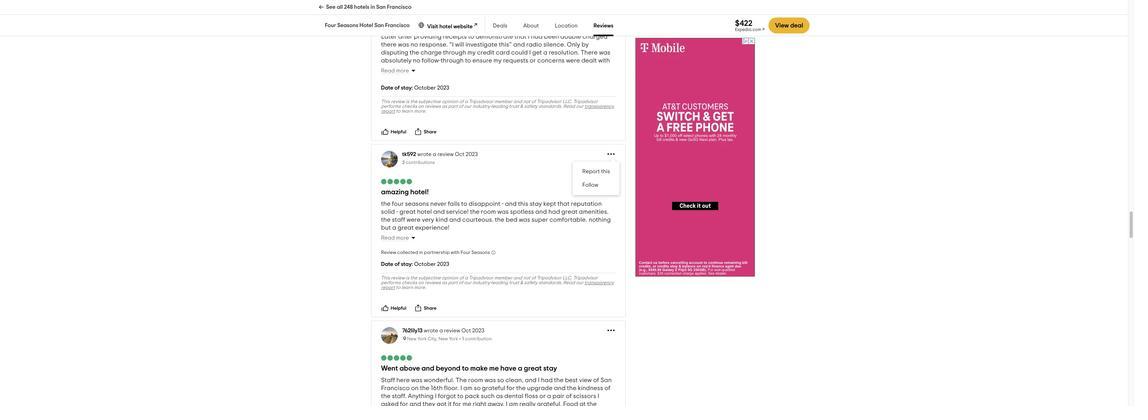 Task type: describe. For each thing, give the bounding box(es) containing it.
248
[[344, 4, 353, 10]]

1 transparency report from the top
[[381, 104, 614, 114]]

industry- for first transparency report link from the top of the page
[[473, 104, 491, 109]]

was right who
[[521, 73, 533, 80]]

report for 1st transparency report link from the bottom
[[381, 285, 395, 290]]

staff.
[[392, 393, 407, 400]]

room inside the four seasons never fails to disappoint - and this stay kept that reputation solid - great hotel and service! the room was spotless and had great amenities. the staff were very kind and courteous. the bed was super comfortable. nothing but a great experience!
[[481, 209, 496, 215]]

762lily13
[[402, 329, 423, 334]]

very
[[422, 217, 434, 223]]

…
[[395, 81, 399, 88]]

scissors
[[573, 393, 596, 400]]

see all 248 hotels in san francisco link
[[319, 0, 412, 14]]

2 reviews from the top
[[425, 281, 441, 285]]

0 vertical spatial get
[[439, 18, 449, 24]]

super
[[532, 217, 548, 223]]

1 vertical spatial me
[[489, 366, 499, 373]]

this for 1st transparency report link from the bottom
[[381, 276, 390, 281]]

service
[[408, 65, 429, 72]]

date for 1st transparency report link from the bottom
[[381, 262, 393, 268]]

amazing hotel! link
[[381, 189, 429, 196]]

0 vertical spatial hotel
[[439, 24, 452, 29]]

to inside staff here was wonderful. the room was so clean, and i had the best view of san francisco on the 16th floor. i am so grateful for the upgrade and the kindness of the staff. anything i forgot to pack such as dental floss or a pair of scissors i asked for and they got it for me right away.     i am really grateful. food at
[[457, 393, 463, 400]]

as for first transparency report link from the top of the page
[[442, 104, 447, 109]]

date for first transparency report link from the top of the page
[[381, 85, 393, 91]]

staff here was wonderful. the room was so clean, and i had the best view of san francisco on the 16th floor. i am so grateful for the upgrade and the kindness of the staff. anything i forgot to pack such as dental floss or a pair of scissors i asked for and they got it for me right away.     i am really grateful. food at 
[[381, 378, 612, 407]]

1 horizontal spatial with
[[451, 250, 460, 255]]

0 horizontal spatial after
[[398, 34, 413, 40]]

2 checks from the top
[[402, 281, 417, 285]]

disputing
[[381, 49, 408, 56]]

to inside the four seasons never fails to disappoint - and this stay kept that reputation solid - great hotel and service! the room was spotless and had great amenities. the staff were very kind and courteous. the bed was super comfortable. nothing but a great experience!
[[461, 201, 467, 207]]

to right you
[[526, 18, 532, 24]]

the four seasons never fails to disappoint - and this stay kept that reputation solid - great hotel and service! the room was spotless and had great amenities. the staff were very kind and courteous. the bed was super comfortable. nothing but a great experience!
[[381, 201, 611, 231]]

was up hotel.
[[604, 18, 616, 24]]

san inside staff here was wonderful. the room was so clean, and i had the best view of san francisco on the 16th floor. i am so grateful for the upgrade and the kindness of the staff. anything i forgot to pack such as dental floss or a pair of scissors i asked for and they got it for me right away.     i am really grateful. food at
[[601, 378, 612, 384]]

awkward
[[565, 65, 591, 72]]

receipt.
[[455, 18, 478, 24]]

opinion for first transparency report link from the top of the page
[[442, 99, 458, 104]]

0 horizontal spatial seasons
[[337, 23, 358, 28]]

transparency for 1st transparency report link from the bottom
[[585, 281, 614, 285]]

expedia.com
[[735, 27, 761, 32]]

the down best
[[567, 386, 577, 392]]

great up staff
[[400, 209, 416, 215]]

accounting"
[[534, 18, 570, 24]]

upgrade
[[527, 386, 553, 392]]

i down 16th
[[435, 393, 437, 400]]

0 vertical spatial four
[[325, 23, 336, 28]]

receipts
[[443, 34, 467, 40]]

our inside 'we were double charged for my wife's spa purchase. once on her credit card and again on our total room bill. following up after check-out it took me four phone calls to even get a receipt. "i'll transfer you to accounting" - it felt like i was dealing with a government agency rather than a customer-centric luxury hotel. later after providing receipts to demonstrate that i had been double charged there was no response. "i will investigate this" and radio silence. only by disputing the charge through my credit card could i get a resolution. there was absolutely no follow-through to ensure my requests or concerns were dealt with and zero service recovery.    aside from that fiasco there was an awkward experience in the lobby area where a guest who was seemingly wearing only a robe'
[[421, 10, 431, 16]]

oct for tk592 wrote a review oct 2023 2 contributions
[[455, 152, 464, 157]]

i up upgrade
[[538, 378, 540, 384]]

more. for 1st transparency report link from the bottom
[[414, 285, 426, 290]]

staff
[[381, 378, 395, 384]]

in inside 'link'
[[371, 4, 375, 10]]

four inside 'we were double charged for my wife's spa purchase. once on her credit card and again on our total room bill. following up after check-out it took me four phone calls to even get a receipt. "i'll transfer you to accounting" - it felt like i was dealing with a government agency rather than a customer-centric luxury hotel. later after providing receipts to demonstrate that i had been double charged there was no response. "i will investigate this" and radio silence. only by disputing the charge through my credit card could i get a resolution. there was absolutely no follow-through to ensure my requests or concerns were dealt with and zero service recovery.    aside from that fiasco there was an awkward experience in the lobby area where a guest who was seemingly wearing only a robe'
[[589, 10, 601, 16]]

reviews
[[594, 23, 613, 29]]

pair
[[553, 393, 565, 400]]

0 horizontal spatial double
[[407, 2, 428, 8]]

"i'll
[[479, 18, 488, 24]]

stay for great
[[543, 366, 557, 373]]

0 vertical spatial am
[[463, 386, 473, 392]]

a inside tk592 wrote a review oct 2023 2 contributions
[[433, 152, 436, 157]]

dealt
[[581, 57, 597, 64]]

rather
[[483, 26, 501, 32]]

for up dental
[[507, 386, 515, 392]]

the up but
[[381, 217, 391, 223]]

1 reviews from the top
[[425, 104, 441, 109]]

1
[[462, 337, 464, 342]]

to down …
[[396, 109, 401, 114]]

to up aside
[[465, 57, 471, 64]]

1 horizontal spatial credit
[[572, 2, 589, 8]]

could
[[511, 49, 528, 56]]

wrote for 762lily13
[[424, 329, 438, 334]]

clean,
[[505, 378, 524, 384]]

0 vertical spatial this
[[601, 169, 610, 175]]

2 is from the top
[[406, 276, 409, 281]]

the left best
[[554, 378, 564, 384]]

report
[[583, 169, 600, 175]]

contributions
[[406, 160, 435, 165]]

this for first transparency report link from the top of the page
[[381, 99, 390, 104]]

wearing
[[565, 73, 588, 80]]

was up seemingly
[[544, 65, 555, 72]]

on inside staff here was wonderful. the room was so clean, and i had the best view of san francisco on the 16th floor. i am so grateful for the upgrade and the kindness of the staff. anything i forgot to pack such as dental floss or a pair of scissors i asked for and they got it for me right away.     i am really grateful. food at
[[411, 386, 419, 392]]

floss
[[525, 393, 538, 400]]

i down kindness
[[598, 393, 599, 400]]

1 vertical spatial san
[[374, 23, 384, 28]]

check-
[[529, 10, 549, 16]]

got
[[437, 401, 447, 407]]

like
[[590, 18, 600, 24]]

courteous.
[[462, 217, 493, 223]]

a inside staff here was wonderful. the room was so clean, and i had the best view of san francisco on the 16th floor. i am so grateful for the upgrade and the kindness of the staff. anything i forgot to pack such as dental floss or a pair of scissors i asked for and they got it for me right away.     i am really grateful. food at
[[547, 393, 551, 400]]

on up out
[[552, 2, 560, 8]]

& for 1st transparency report link from the bottom
[[520, 281, 523, 285]]

dental
[[504, 393, 523, 400]]

the up asked
[[381, 393, 391, 400]]

kindness
[[578, 386, 603, 392]]

2 performs from the top
[[381, 281, 401, 285]]

francisco inside 'link'
[[387, 4, 412, 10]]

forgot
[[438, 393, 456, 400]]

the down clean, at bottom left
[[516, 386, 526, 392]]

spa
[[492, 2, 503, 8]]

trust for first transparency report link from the top of the page
[[509, 104, 519, 109]]

amazing
[[381, 189, 409, 196]]

solid
[[381, 209, 395, 215]]

concerns
[[537, 57, 565, 64]]

about
[[523, 23, 539, 29]]

in inside 'we were double charged for my wife's spa purchase. once on her credit card and again on our total room bill. following up after check-out it took me four phone calls to even get a receipt. "i'll transfer you to accounting" - it felt like i was dealing with a government agency rather than a customer-centric luxury hotel. later after providing receipts to demonstrate that i had been double charged there was no response. "i will investigate this" and radio silence. only by disputing the charge through my credit card could i get a resolution. there was absolutely no follow-through to ensure my requests or concerns were dealt with and zero service recovery.    aside from that fiasco there was an awkward experience in the lobby area where a guest who was seemingly wearing only a robe'
[[415, 73, 420, 80]]

partnership
[[424, 250, 450, 255]]

had inside 'we were double charged for my wife's spa purchase. once on her credit card and again on our total room bill. following up after check-out it took me four phone calls to even get a receipt. "i'll transfer you to accounting" - it felt like i was dealing with a government agency rather than a customer-centric luxury hotel. later after providing receipts to demonstrate that i had been double charged there was no response. "i will investigate this" and radio silence. only by disputing the charge through my credit card could i get a resolution. there was absolutely no follow-through to ensure my requests or concerns were dealt with and zero service recovery.    aside from that fiasco there was an awkward experience in the lobby area where a guest who was seemingly wearing only a robe'
[[531, 34, 543, 40]]

government
[[423, 26, 458, 32]]

took
[[565, 10, 578, 16]]

me inside 'we were double charged for my wife's spa purchase. once on her credit card and again on our total room bill. following up after check-out it took me four phone calls to even get a receipt. "i'll transfer you to accounting" - it felt like i was dealing with a government agency rather than a customer-centric luxury hotel. later after providing receipts to demonstrate that i had been double charged there was no response. "i will investigate this" and radio silence. only by disputing the charge through my credit card could i get a resolution. there was absolutely no follow-through to ensure my requests or concerns were dealt with and zero service recovery.    aside from that fiasco there was an awkward experience in the lobby area where a guest who was seemingly wearing only a robe'
[[579, 10, 588, 16]]

visit hotel website link
[[418, 21, 478, 30]]

it inside staff here was wonderful. the room was so clean, and i had the best view of san francisco on the 16th floor. i am so grateful for the upgrade and the kindness of the staff. anything i forgot to pack such as dental floss or a pair of scissors i asked for and they got it for me right away.     i am really grateful. food at
[[448, 401, 452, 407]]

0 vertical spatial were
[[392, 2, 406, 8]]

food
[[563, 401, 578, 407]]

1 horizontal spatial double
[[560, 34, 581, 40]]

review collected in partnership with four seasons
[[381, 250, 490, 255]]

wife's
[[475, 2, 490, 8]]

0 vertical spatial no
[[411, 41, 418, 48]]

for inside 'we were double charged for my wife's spa purchase. once on her credit card and again on our total room bill. following up after check-out it took me four phone calls to even get a receipt. "i'll transfer you to accounting" - it felt like i was dealing with a government agency rather than a customer-centric luxury hotel. later after providing receipts to demonstrate that i had been double charged there was no response. "i will investigate this" and radio silence. only by disputing the charge through my credit card could i get a resolution. there was absolutely no follow-through to ensure my requests or concerns were dealt with and zero service recovery.    aside from that fiasco there was an awkward experience in the lobby area where a guest who was seemingly wearing only a robe'
[[456, 2, 464, 8]]

1 vertical spatial my
[[468, 49, 476, 56]]

on down service
[[418, 104, 424, 109]]

1 vertical spatial credit
[[477, 49, 494, 56]]

by
[[582, 41, 589, 48]]

llc. for first transparency report link from the top of the page
[[563, 99, 572, 104]]

tk592 wrote a review oct 2023 2 contributions
[[402, 152, 478, 165]]

1 horizontal spatial four
[[461, 250, 470, 255]]

up
[[504, 10, 512, 16]]

at
[[580, 401, 586, 407]]

1 not from the top
[[523, 99, 530, 104]]

to right calls
[[416, 18, 422, 24]]

seasons
[[405, 201, 429, 207]]

fails
[[448, 201, 460, 207]]

1 vertical spatial card
[[496, 49, 510, 56]]

1 helpful from the top
[[391, 130, 406, 134]]

1 vertical spatial it
[[574, 18, 578, 24]]

anything
[[408, 393, 434, 400]]

i down the
[[460, 386, 462, 392]]

2 read more from the top
[[381, 236, 409, 241]]

me inside staff here was wonderful. the room was so clean, and i had the best view of san francisco on the 16th floor. i am so grateful for the upgrade and the kindness of the staff. anything i forgot to pack such as dental floss or a pair of scissors i asked for and they got it for me right away.     i am really grateful. food at
[[463, 401, 471, 407]]

$422
[[735, 19, 753, 27]]

1 transparency report link from the top
[[381, 104, 614, 114]]

pack
[[465, 393, 480, 400]]

2 vertical spatial my
[[494, 57, 502, 64]]

for down staff.
[[400, 401, 408, 407]]

or inside 'we were double charged for my wife's spa purchase. once on her credit card and again on our total room bill. following up after check-out it took me four phone calls to even get a receipt. "i'll transfer you to accounting" - it felt like i was dealing with a government agency rather than a customer-centric luxury hotel. later after providing receipts to demonstrate that i had been double charged there was no response. "i will investigate this" and radio silence. only by disputing the charge through my credit card could i get a resolution. there was absolutely no follow-through to ensure my requests or concerns were dealt with and zero service recovery.    aside from that fiasco there was an awkward experience in the lobby area where a guest who was seemingly wearing only a robe'
[[530, 57, 536, 64]]

total
[[433, 10, 446, 16]]

went above and beyond to make me have a great stay
[[381, 366, 557, 373]]

was up grateful
[[485, 378, 496, 384]]

only
[[567, 41, 580, 48]]

trust for 1st transparency report link from the bottom
[[509, 281, 519, 285]]

went
[[381, 366, 398, 373]]

dealing
[[381, 26, 403, 32]]

i down radio
[[529, 49, 531, 56]]

staff
[[392, 217, 405, 223]]

the left bed
[[495, 217, 504, 223]]

great down staff
[[398, 225, 414, 231]]

again
[[394, 10, 411, 16]]

reputation
[[571, 201, 602, 207]]

standards. for 1st transparency report link from the bottom
[[539, 281, 562, 285]]

was down above at the left bottom of the page
[[411, 378, 422, 384]]

date of stay: october 2023 for first transparency report link from the top of the page
[[381, 85, 449, 91]]

1 horizontal spatial there
[[527, 65, 542, 72]]

service!
[[446, 209, 469, 215]]

the up solid
[[381, 201, 391, 207]]

the down service
[[422, 73, 431, 80]]

than
[[502, 26, 516, 32]]

2 not from the top
[[523, 276, 530, 281]]

or inside staff here was wonderful. the room was so clean, and i had the best view of san francisco on the 16th floor. i am so grateful for the upgrade and the kindness of the staff. anything i forgot to pack such as dental floss or a pair of scissors i asked for and they got it for me right away.     i am really grateful. food at
[[539, 393, 546, 400]]

llc. for 1st transparency report link from the bottom
[[563, 276, 572, 281]]

really
[[519, 401, 536, 407]]

to down collected
[[396, 285, 401, 290]]

the up service
[[410, 49, 419, 56]]

0 horizontal spatial -
[[396, 209, 398, 215]]

2 vertical spatial in
[[419, 250, 423, 255]]

have
[[500, 366, 516, 373]]

website
[[453, 24, 473, 29]]

0 vertical spatial through
[[443, 49, 466, 56]]

2 share from the top
[[424, 306, 437, 311]]

i down dental
[[506, 401, 508, 407]]

great up 'comfortable.'
[[561, 209, 578, 215]]

i up radio
[[528, 34, 530, 40]]

0 vertical spatial my
[[465, 2, 473, 8]]

transparency for first transparency report link from the top of the page
[[585, 104, 614, 109]]

away.
[[488, 401, 505, 407]]

four inside the four seasons never fails to disappoint - and this stay kept that reputation solid - great hotel and service! the room was spotless and had great amenities. the staff were very kind and courteous. the bed was super comfortable. nothing but a great experience!
[[392, 201, 404, 207]]

review down …
[[391, 99, 405, 104]]

the
[[456, 378, 467, 384]]

review up beyond
[[444, 329, 460, 334]]

0 vertical spatial after
[[513, 10, 528, 16]]

calls
[[401, 18, 415, 24]]

see
[[326, 4, 336, 10]]

had inside the four seasons never fails to disappoint - and this stay kept that reputation solid - great hotel and service! the room was spotless and had great amenities. the staff were very kind and courteous. the bed was super comfortable. nothing but a great experience!
[[548, 209, 560, 215]]

the up courteous.
[[470, 209, 480, 215]]

the down collected
[[410, 276, 417, 281]]

0 vertical spatial with
[[405, 26, 416, 32]]

1 checks from the top
[[402, 104, 417, 109]]

hotel inside the four seasons never fails to disappoint - and this stay kept that reputation solid - great hotel and service! the room was spotless and had great amenities. the staff were very kind and courteous. the bed was super comfortable. nothing but a great experience!
[[417, 209, 432, 215]]

0 vertical spatial so
[[497, 378, 504, 384]]

was up bed
[[497, 209, 509, 215]]

on down "review collected in partnership with four seasons"
[[418, 281, 424, 285]]

purchase.
[[504, 2, 533, 8]]

1 learn from the top
[[402, 109, 413, 114]]

radio
[[526, 41, 542, 48]]

0 horizontal spatial charged
[[429, 2, 454, 8]]

robe
[[381, 81, 395, 88]]

october for 1st transparency report link from the bottom
[[414, 262, 436, 268]]

once
[[535, 2, 551, 8]]

1 vertical spatial seasons
[[472, 250, 490, 255]]

absolutely
[[381, 57, 412, 64]]

recovery.
[[431, 65, 457, 72]]

1 horizontal spatial card
[[591, 2, 605, 8]]



Task type: vqa. For each thing, say whether or not it's contained in the screenshot.
Went above and beyond to make me have a great stay "link"
yes



Task type: locate. For each thing, give the bounding box(es) containing it.
who
[[508, 73, 520, 80]]

review
[[381, 250, 396, 255]]

1 vertical spatial member
[[495, 276, 512, 281]]

0 vertical spatial leading
[[491, 104, 508, 109]]

0 vertical spatial not
[[523, 99, 530, 104]]

leading for 1st transparency report link from the bottom
[[491, 281, 508, 285]]

subjective for first transparency report link from the top of the page
[[418, 99, 441, 104]]

nothing
[[589, 217, 611, 223]]

stay: for first transparency report link from the top of the page
[[401, 85, 413, 91]]

to up the
[[462, 366, 469, 373]]

1 vertical spatial read more
[[381, 236, 409, 241]]

0 vertical spatial it
[[560, 10, 563, 16]]

0 vertical spatial trust
[[509, 104, 519, 109]]

"i
[[449, 41, 454, 48]]

review right tk592 on the top left of the page
[[438, 152, 454, 157]]

san
[[376, 4, 386, 10], [374, 23, 384, 28], [601, 378, 612, 384]]

0 horizontal spatial so
[[474, 386, 481, 392]]

learn down experience
[[402, 109, 413, 114]]

2 this from the top
[[381, 276, 390, 281]]

report down robe
[[381, 109, 395, 114]]

requests
[[503, 57, 528, 64]]

francisco up phone
[[387, 4, 412, 10]]

deal
[[790, 22, 803, 29]]

see all 248 hotels in san francisco
[[326, 4, 412, 10]]

1 standards. from the top
[[539, 104, 562, 109]]

seasons down courteous.
[[472, 250, 490, 255]]

date
[[381, 85, 393, 91], [381, 262, 393, 268]]

safety
[[524, 104, 538, 109], [524, 281, 538, 285]]

2
[[402, 160, 405, 165]]

as inside staff here was wonderful. the room was so clean, and i had the best view of san francisco on the 16th floor. i am so grateful for the upgrade and the kindness of the staff. anything i forgot to pack such as dental floss or a pair of scissors i asked for and they got it for me right away.     i am really grateful. food at
[[496, 393, 503, 400]]

room down disappoint
[[481, 209, 496, 215]]

2 report from the top
[[381, 285, 395, 290]]

1 vertical spatial transparency report
[[381, 281, 614, 290]]

2 learn from the top
[[402, 285, 413, 290]]

to learn more. for 1st transparency report link from the bottom
[[395, 285, 426, 290]]

2 more from the top
[[396, 236, 409, 241]]

in down service
[[415, 73, 420, 80]]

san right hotel
[[374, 23, 384, 28]]

hotel right visit
[[439, 24, 452, 29]]

view
[[579, 378, 592, 384]]

2 vertical spatial me
[[463, 401, 471, 407]]

with right the partnership
[[451, 250, 460, 255]]

0 vertical spatial charged
[[429, 2, 454, 8]]

1 contribution
[[462, 337, 492, 342]]

2 vertical spatial -
[[396, 209, 398, 215]]

with down calls
[[405, 26, 416, 32]]

- inside 'we were double charged for my wife's spa purchase. once on her credit card and again on our total room bill. following up after check-out it took me four phone calls to even get a receipt. "i'll transfer you to accounting" - it felt like i was dealing with a government agency rather than a customer-centric luxury hotel. later after providing receipts to demonstrate that i had been double charged there was no response. "i will investigate this" and radio silence. only by disputing the charge through my credit card could i get a resolution. there was absolutely no follow-through to ensure my requests or concerns were dealt with and zero service recovery.    aside from that fiasco there was an awkward experience in the lobby area where a guest who was seemingly wearing only a robe'
[[571, 18, 573, 24]]

1 industry- from the top
[[473, 104, 491, 109]]

0 vertical spatial opinion
[[442, 99, 458, 104]]

share up 762lily13 wrote a review oct 2023
[[424, 306, 437, 311]]

this inside the four seasons never fails to disappoint - and this stay kept that reputation solid - great hotel and service! the room was spotless and had great amenities. the staff were very kind and courteous. the bed was super comfortable. nothing but a great experience!
[[518, 201, 528, 207]]

opinion down 'area'
[[442, 99, 458, 104]]

2 industry- from the top
[[473, 281, 491, 285]]

four down the see
[[325, 23, 336, 28]]

2 opinion from the top
[[442, 276, 458, 281]]

0 vertical spatial member
[[495, 99, 512, 104]]

disappoint
[[469, 201, 500, 207]]

date of stay: october 2023 down service
[[381, 85, 449, 91]]

2023 inside tk592 wrote a review oct 2023 2 contributions
[[466, 152, 478, 157]]

more. for first transparency report link from the top of the page
[[414, 109, 426, 114]]

1 to learn more. from the top
[[395, 109, 426, 114]]

0 vertical spatial me
[[579, 10, 588, 16]]

right
[[473, 401, 486, 407]]

1 opinion from the top
[[442, 99, 458, 104]]

hotel
[[359, 23, 373, 28]]

room left bill.
[[448, 10, 463, 16]]

it right out
[[560, 10, 563, 16]]

checks down collected
[[402, 281, 417, 285]]

0 vertical spatial francisco
[[387, 4, 412, 10]]

1 trust from the top
[[509, 104, 519, 109]]

after down dealing
[[398, 34, 413, 40]]

1 vertical spatial after
[[398, 34, 413, 40]]

0 vertical spatial transparency report link
[[381, 104, 614, 114]]

1 leading from the top
[[491, 104, 508, 109]]

0 horizontal spatial this
[[518, 201, 528, 207]]

hotel up very on the bottom left of the page
[[417, 209, 432, 215]]

2 member from the top
[[495, 276, 512, 281]]

to learn more. down …
[[395, 109, 426, 114]]

1 vertical spatial in
[[415, 73, 420, 80]]

was up disputing
[[398, 41, 409, 48]]

date left …
[[381, 85, 393, 91]]

2 horizontal spatial -
[[571, 18, 573, 24]]

my up bill.
[[465, 2, 473, 8]]

2 date from the top
[[381, 262, 393, 268]]

part for 1st transparency report link from the bottom
[[448, 281, 458, 285]]

safety for 1st transparency report link from the bottom
[[524, 281, 538, 285]]

subjective down "review collected in partnership with four seasons"
[[418, 276, 441, 281]]

1 horizontal spatial am
[[509, 401, 518, 407]]

transparency report link
[[381, 104, 614, 114], [381, 281, 614, 290]]

the
[[410, 49, 419, 56], [422, 73, 431, 80], [410, 99, 417, 104], [381, 201, 391, 207], [470, 209, 480, 215], [381, 217, 391, 223], [495, 217, 504, 223], [410, 276, 417, 281], [554, 378, 564, 384], [420, 386, 429, 392], [516, 386, 526, 392], [567, 386, 577, 392], [381, 393, 391, 400]]

learn down collected
[[402, 285, 413, 290]]

- down the took
[[571, 18, 573, 24]]

reviews
[[425, 104, 441, 109], [425, 281, 441, 285]]

2 leading from the top
[[491, 281, 508, 285]]

0 vertical spatial as
[[442, 104, 447, 109]]

0 vertical spatial date of stay: october 2023
[[381, 85, 449, 91]]

there up seemingly
[[527, 65, 542, 72]]

we
[[381, 2, 390, 8]]

lobby
[[433, 73, 449, 80]]

that right kept
[[558, 201, 570, 207]]

1 part from the top
[[448, 104, 458, 109]]

review inside tk592 wrote a review oct 2023 2 contributions
[[438, 152, 454, 157]]

2 date of stay: october 2023 from the top
[[381, 262, 449, 268]]

1 vertical spatial industry-
[[473, 281, 491, 285]]

leading for first transparency report link from the top of the page
[[491, 104, 508, 109]]

1 safety from the top
[[524, 104, 538, 109]]

my down 'investigate'
[[468, 49, 476, 56]]

read more down but
[[381, 236, 409, 241]]

i right like at the right top of the page
[[601, 18, 603, 24]]

0 vertical spatial reviews
[[425, 104, 441, 109]]

stay
[[530, 201, 542, 207], [543, 366, 557, 373]]

wrote up contributions
[[417, 152, 432, 157]]

1 vertical spatial trust
[[509, 281, 519, 285]]

room inside staff here was wonderful. the room was so clean, and i had the best view of san francisco on the 16th floor. i am so grateful for the upgrade and the kindness of the staff. anything i forgot to pack such as dental floss or a pair of scissors i asked for and they got it for me right away.     i am really grateful. food at
[[468, 378, 483, 384]]

were
[[392, 2, 406, 8], [566, 57, 580, 64], [407, 217, 421, 223]]

safety for first transparency report link from the top of the page
[[524, 104, 538, 109]]

2 llc. from the top
[[563, 276, 572, 281]]

get up government
[[439, 18, 449, 24]]

date down review on the left bottom
[[381, 262, 393, 268]]

is down experience
[[406, 99, 409, 104]]

was down spotless at the bottom left
[[519, 217, 530, 223]]

october down "review collected in partnership with four seasons"
[[414, 262, 436, 268]]

- right disappoint
[[502, 201, 504, 207]]

industry- for 1st transparency report link from the bottom
[[473, 281, 491, 285]]

1 vertical spatial more.
[[414, 285, 426, 290]]

2 horizontal spatial me
[[579, 10, 588, 16]]

hotel!
[[410, 189, 429, 196]]

0 vertical spatial to learn more.
[[395, 109, 426, 114]]

bill.
[[464, 10, 474, 16]]

oct inside tk592 wrote a review oct 2023 2 contributions
[[455, 152, 464, 157]]

2 vertical spatial it
[[448, 401, 452, 407]]

this down robe
[[381, 99, 390, 104]]

am up pack
[[463, 386, 473, 392]]

to learn more. for first transparency report link from the top of the page
[[395, 109, 426, 114]]

charged
[[429, 2, 454, 8], [582, 34, 608, 40]]

out
[[549, 10, 558, 16]]

subjective down lobby
[[418, 99, 441, 104]]

2 safety from the top
[[524, 281, 538, 285]]

october down lobby
[[414, 85, 436, 91]]

1 vertical spatial through
[[441, 57, 464, 64]]

1 vertical spatial charged
[[582, 34, 608, 40]]

visit hotel website
[[427, 24, 473, 29]]

tk592 link
[[402, 152, 416, 157]]

best
[[565, 378, 578, 384]]

charged up total
[[429, 2, 454, 8]]

0 vertical spatial transparency report
[[381, 104, 614, 114]]

so up pack
[[474, 386, 481, 392]]

1 vertical spatial wrote
[[424, 329, 438, 334]]

0 vertical spatial standards.
[[539, 104, 562, 109]]

the up anything
[[420, 386, 429, 392]]

1 vertical spatial room
[[481, 209, 496, 215]]

seemingly
[[534, 73, 563, 80]]

an
[[556, 65, 564, 72]]

wrote for tk592
[[417, 152, 432, 157]]

stay left kept
[[530, 201, 542, 207]]

2 horizontal spatial that
[[558, 201, 570, 207]]

0 vertical spatial part
[[448, 104, 458, 109]]

where
[[466, 73, 484, 80]]

that inside the four seasons never fails to disappoint - and this stay kept that reputation solid - great hotel and service! the room was spotless and had great amenities. the staff were very kind and courteous. the bed was super comfortable. nothing but a great experience!
[[558, 201, 570, 207]]

1 share from the top
[[424, 130, 437, 134]]

four down amazing
[[392, 201, 404, 207]]

performs
[[381, 104, 401, 109], [381, 281, 401, 285]]

1 vertical spatial performs
[[381, 281, 401, 285]]

1 vertical spatial standards.
[[539, 281, 562, 285]]

advertisement region
[[636, 38, 755, 277]]

1 vertical spatial get
[[532, 49, 542, 56]]

this right report
[[601, 169, 610, 175]]

1 horizontal spatial stay
[[543, 366, 557, 373]]

this
[[381, 99, 390, 104], [381, 276, 390, 281]]

1 horizontal spatial seasons
[[472, 250, 490, 255]]

1 subjective from the top
[[418, 99, 441, 104]]

& for first transparency report link from the top of the page
[[520, 104, 523, 109]]

2 subjective from the top
[[418, 276, 441, 281]]

2023
[[437, 85, 449, 91], [466, 152, 478, 157], [437, 262, 449, 268], [472, 329, 484, 334]]

0 vertical spatial that
[[514, 34, 527, 40]]

hotel
[[439, 24, 452, 29], [417, 209, 432, 215]]

1 vertical spatial that
[[494, 65, 506, 72]]

1 read more from the top
[[381, 68, 409, 74]]

wrote inside tk592 wrote a review oct 2023 2 contributions
[[417, 152, 432, 157]]

following
[[476, 10, 503, 16]]

spotless
[[510, 209, 534, 215]]

helpful up 762lily13 link
[[391, 306, 406, 311]]

on
[[552, 2, 560, 8], [413, 10, 420, 16], [418, 104, 424, 109], [418, 281, 424, 285], [411, 386, 419, 392]]

san inside 'link'
[[376, 4, 386, 10]]

0 horizontal spatial hotel
[[417, 209, 432, 215]]

0 horizontal spatial get
[[439, 18, 449, 24]]

felt
[[579, 18, 589, 24]]

it
[[560, 10, 563, 16], [574, 18, 578, 24], [448, 401, 452, 407]]

had inside staff here was wonderful. the room was so clean, and i had the best view of san francisco on the 16th floor. i am so grateful for the upgrade and the kindness of the staff. anything i forgot to pack such as dental floss or a pair of scissors i asked for and they got it for me right away.     i am really grateful. food at
[[541, 378, 553, 384]]

2 stay: from the top
[[401, 262, 413, 268]]

0 vertical spatial industry-
[[473, 104, 491, 109]]

fiasco
[[507, 65, 525, 72]]

date of stay: october 2023
[[381, 85, 449, 91], [381, 262, 449, 268]]

to learn more.
[[395, 109, 426, 114], [395, 285, 426, 290]]

1 date of stay: october 2023 from the top
[[381, 85, 449, 91]]

1 vertical spatial &
[[520, 281, 523, 285]]

2 & from the top
[[520, 281, 523, 285]]

stay: for 1st transparency report link from the bottom
[[401, 262, 413, 268]]

0 vertical spatial date
[[381, 85, 393, 91]]

1 vertical spatial am
[[509, 401, 518, 407]]

went above and beyond to make me have a great stay link
[[381, 366, 557, 373]]

been
[[544, 34, 559, 40]]

hotel.
[[592, 26, 609, 32]]

great
[[400, 209, 416, 215], [561, 209, 578, 215], [398, 225, 414, 231], [524, 366, 542, 373]]

oct for 762lily13 wrote a review oct 2023
[[462, 329, 471, 334]]

2 trust from the top
[[509, 281, 519, 285]]

to right fails
[[461, 201, 467, 207]]

follow
[[583, 183, 599, 188]]

1 report from the top
[[381, 109, 395, 114]]

credit up ensure
[[477, 49, 494, 56]]

room
[[448, 10, 463, 16], [481, 209, 496, 215], [468, 378, 483, 384]]

0 horizontal spatial there
[[381, 41, 397, 48]]

2 transparency from the top
[[585, 281, 614, 285]]

view deal
[[775, 22, 803, 29]]

it down "forgot"
[[448, 401, 452, 407]]

in right collected
[[419, 250, 423, 255]]

stay: right …
[[401, 85, 413, 91]]

1 vertical spatial share
[[424, 306, 437, 311]]

1 more from the top
[[396, 68, 409, 74]]

0 horizontal spatial it
[[448, 401, 452, 407]]

2 this review is the subjective opinion of a tripadvisor member and not of tripadvisor llc. tripadvisor performs checks on reviews as part of our industry-leading trust & safety standards. read our from the top
[[381, 276, 598, 285]]

2 october from the top
[[414, 262, 436, 268]]

1 horizontal spatial me
[[489, 366, 499, 373]]

1 vertical spatial as
[[442, 281, 447, 285]]

0 horizontal spatial with
[[405, 26, 416, 32]]

1 vertical spatial with
[[598, 57, 610, 64]]

read
[[381, 68, 395, 74], [563, 104, 575, 109], [381, 236, 395, 241], [563, 281, 575, 285]]

1 & from the top
[[520, 104, 523, 109]]

1 vertical spatial no
[[413, 57, 420, 64]]

as down the partnership
[[442, 281, 447, 285]]

view deal button
[[769, 18, 810, 33]]

0 vertical spatial stay:
[[401, 85, 413, 91]]

1 llc. from the top
[[563, 99, 572, 104]]

to left pack
[[457, 393, 463, 400]]

had up upgrade
[[541, 378, 553, 384]]

contribution
[[465, 337, 492, 342]]

performs down review on the left bottom
[[381, 281, 401, 285]]

0 horizontal spatial stay
[[530, 201, 542, 207]]

we were double charged for my wife's spa purchase. once on her credit card and again on our total room bill. following up after check-out it took me four phone calls to even get a receipt. "i'll transfer you to accounting" - it felt like i was dealing with a government agency rather than a customer-centric luxury hotel. later after providing receipts to demonstrate that i had been double charged there was no response. "i will investigate this" and radio silence. only by disputing the charge through my credit card could i get a resolution. there was absolutely no follow-through to ensure my requests or concerns were dealt with and zero service recovery.    aside from that fiasco there was an awkward experience in the lobby area where a guest who was seemingly wearing only a robe
[[381, 2, 616, 88]]

member
[[495, 99, 512, 104], [495, 276, 512, 281]]

0 horizontal spatial am
[[463, 386, 473, 392]]

0 vertical spatial learn
[[402, 109, 413, 114]]

the down experience
[[410, 99, 417, 104]]

0 vertical spatial seasons
[[337, 23, 358, 28]]

stay up upgrade
[[543, 366, 557, 373]]

opinion down the partnership
[[442, 276, 458, 281]]

1 transparency from the top
[[585, 104, 614, 109]]

a inside the four seasons never fails to disappoint - and this stay kept that reputation solid - great hotel and service! the room was spotless and had great amenities. the staff were very kind and courteous. the bed was super comfortable. nothing but a great experience!
[[392, 225, 396, 231]]

centric
[[552, 26, 572, 32]]

2 helpful from the top
[[391, 306, 406, 311]]

1 vertical spatial francisco
[[385, 23, 410, 28]]

room inside 'we were double charged for my wife's spa purchase. once on her credit card and again on our total room bill. following up after check-out it took me four phone calls to even get a receipt. "i'll transfer you to accounting" - it felt like i was dealing with a government agency rather than a customer-centric luxury hotel. later after providing receipts to demonstrate that i had been double charged there was no response. "i will investigate this" and radio silence. only by disputing the charge through my credit card could i get a resolution. there was absolutely no follow-through to ensure my requests or concerns were dealt with and zero service recovery.    aside from that fiasco there was an awkward experience in the lobby area where a guest who was seemingly wearing only a robe'
[[448, 10, 463, 16]]

1 this from the top
[[381, 99, 390, 104]]

2 transparency report from the top
[[381, 281, 614, 290]]

stay: down collected
[[401, 262, 413, 268]]

oct
[[455, 152, 464, 157], [462, 329, 471, 334]]

report for first transparency report link from the top of the page
[[381, 109, 395, 114]]

hotels
[[354, 4, 369, 10]]

1 vertical spatial subjective
[[418, 276, 441, 281]]

1 vertical spatial not
[[523, 276, 530, 281]]

1 is from the top
[[406, 99, 409, 104]]

1 horizontal spatial -
[[502, 201, 504, 207]]

collected
[[397, 250, 418, 255]]

1 october from the top
[[414, 85, 436, 91]]

1 vertical spatial were
[[566, 57, 580, 64]]

francisco inside staff here was wonderful. the room was so clean, and i had the best view of san francisco on the 16th floor. i am so grateful for the upgrade and the kindness of the staff. anything i forgot to pack such as dental floss or a pair of scissors i asked for and they got it for me right away.     i am really grateful. food at
[[381, 386, 410, 392]]

opinion for 1st transparency report link from the bottom
[[442, 276, 458, 281]]

member for 1st transparency report link from the bottom
[[495, 276, 512, 281]]

me up felt at the top of the page
[[579, 10, 588, 16]]

0 vertical spatial october
[[414, 85, 436, 91]]

no down providing
[[411, 41, 418, 48]]

2 part from the top
[[448, 281, 458, 285]]

experience!
[[415, 225, 449, 231]]

1 vertical spatial transparency report link
[[381, 281, 614, 290]]

investigate
[[465, 41, 498, 48]]

2 more. from the top
[[414, 285, 426, 290]]

with right dealt
[[598, 57, 610, 64]]

1 horizontal spatial get
[[532, 49, 542, 56]]

standards. for first transparency report link from the top of the page
[[539, 104, 562, 109]]

only
[[589, 73, 602, 80]]

subjective for 1st transparency report link from the bottom
[[418, 276, 441, 281]]

0 vertical spatial card
[[591, 2, 605, 8]]

date of stay: october 2023 for 1st transparency report link from the bottom
[[381, 262, 449, 268]]

0 horizontal spatial were
[[392, 2, 406, 8]]

they
[[423, 401, 435, 407]]

1 performs from the top
[[381, 104, 401, 109]]

stay for this
[[530, 201, 542, 207]]

1 vertical spatial october
[[414, 262, 436, 268]]

1 vertical spatial or
[[539, 393, 546, 400]]

2 to learn more. from the top
[[395, 285, 426, 290]]

llc.
[[563, 99, 572, 104], [563, 276, 572, 281]]

transparency
[[585, 104, 614, 109], [585, 281, 614, 285]]

1 vertical spatial to learn more.
[[395, 285, 426, 290]]

1 horizontal spatial after
[[513, 10, 528, 16]]

had down kept
[[548, 209, 560, 215]]

1 date from the top
[[381, 85, 393, 91]]

review down review on the left bottom
[[391, 276, 405, 281]]

1 this review is the subjective opinion of a tripadvisor member and not of tripadvisor llc. tripadvisor performs checks on reviews as part of our industry-leading trust & safety standards. read our from the top
[[381, 99, 598, 109]]

is down collected
[[406, 276, 409, 281]]

1 member from the top
[[495, 99, 512, 104]]

on up calls
[[413, 10, 420, 16]]

were inside the four seasons never fails to disappoint - and this stay kept that reputation solid - great hotel and service! the room was spotless and had great amenities. the staff were very kind and courteous. the bed was super comfortable. nothing but a great experience!
[[407, 217, 421, 223]]

read more
[[381, 68, 409, 74], [381, 236, 409, 241]]

for down "forgot"
[[453, 401, 461, 407]]

with
[[405, 26, 416, 32], [598, 57, 610, 64], [451, 250, 460, 255]]

762lily13 wrote a review oct 2023
[[402, 329, 484, 334]]

not
[[523, 99, 530, 104], [523, 276, 530, 281]]

it left felt at the top of the page
[[574, 18, 578, 24]]

great up upgrade
[[524, 366, 542, 373]]

guest
[[491, 73, 507, 80]]

2 standards. from the top
[[539, 281, 562, 285]]

0 vertical spatial share
[[424, 130, 437, 134]]

checks down experience
[[402, 104, 417, 109]]

0 vertical spatial this review is the subjective opinion of a tripadvisor member and not of tripadvisor llc. tripadvisor performs checks on reviews as part of our industry-leading trust & safety standards. read our
[[381, 99, 598, 109]]

part down the partnership
[[448, 281, 458, 285]]

2 horizontal spatial with
[[598, 57, 610, 64]]

1 vertical spatial safety
[[524, 281, 538, 285]]

october for first transparency report link from the top of the page
[[414, 85, 436, 91]]

0 vertical spatial had
[[531, 34, 543, 40]]

tk592
[[402, 152, 416, 157]]

as for 1st transparency report link from the bottom
[[442, 281, 447, 285]]

was right there
[[599, 49, 610, 56]]

card down 'this"'
[[496, 49, 510, 56]]

as up away.
[[496, 393, 503, 400]]

performs down robe
[[381, 104, 401, 109]]

aside
[[462, 65, 478, 72]]

part for first transparency report link from the top of the page
[[448, 104, 458, 109]]

through down the "i on the left top
[[443, 49, 466, 56]]

1 stay: from the top
[[401, 85, 413, 91]]

wrote right 762lily13 link
[[424, 329, 438, 334]]

1 more. from the top
[[414, 109, 426, 114]]

me left have
[[489, 366, 499, 373]]

member for first transparency report link from the top of the page
[[495, 99, 512, 104]]

stay inside the four seasons never fails to disappoint - and this stay kept that reputation solid - great hotel and service! the room was spotless and had great amenities. the staff were very kind and courteous. the bed was super comfortable. nothing but a great experience!
[[530, 201, 542, 207]]

to down agency
[[468, 34, 474, 40]]

get down radio
[[532, 49, 542, 56]]

stay:
[[401, 85, 413, 91], [401, 262, 413, 268]]

2 transparency report link from the top
[[381, 281, 614, 290]]

experience
[[381, 73, 414, 80]]

there
[[581, 49, 598, 56]]

2 vertical spatial as
[[496, 393, 503, 400]]

i
[[601, 18, 603, 24], [528, 34, 530, 40], [529, 49, 531, 56], [538, 378, 540, 384], [460, 386, 462, 392], [435, 393, 437, 400], [598, 393, 599, 400], [506, 401, 508, 407]]

0 vertical spatial &
[[520, 104, 523, 109]]



